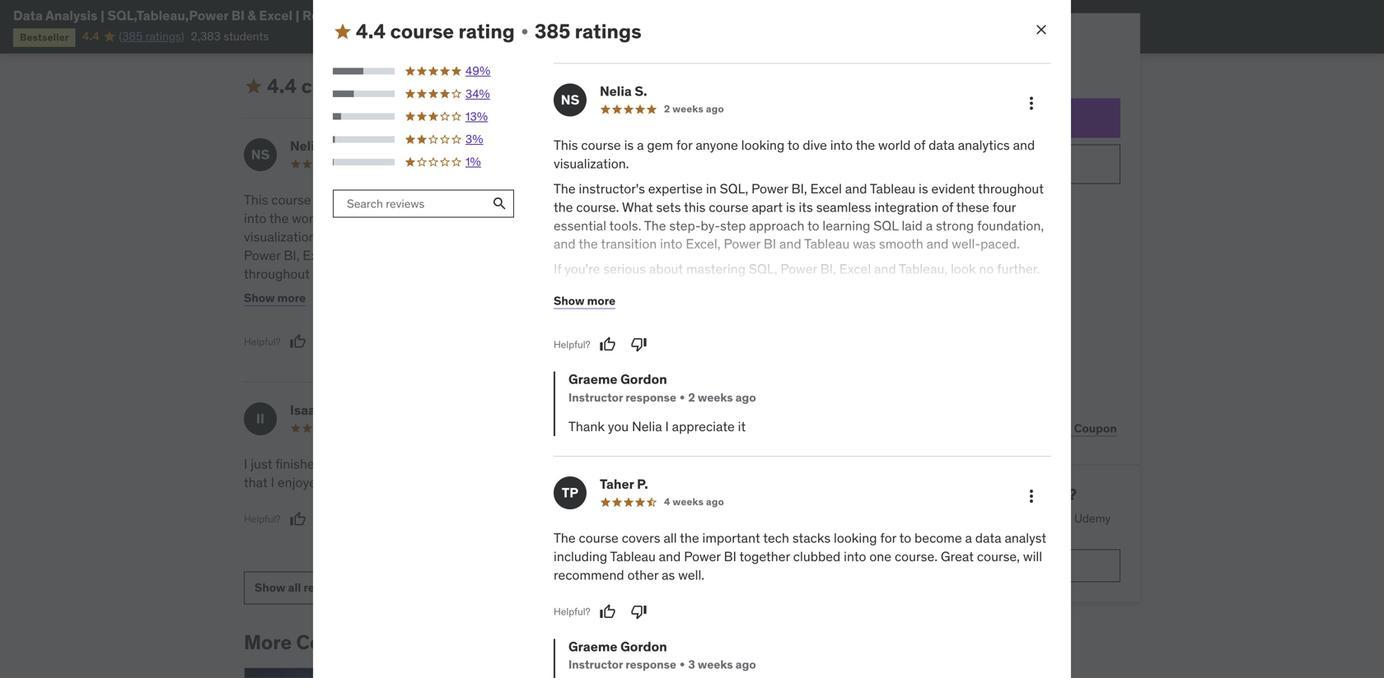 Task type: locate. For each thing, give the bounding box(es) containing it.
0 vertical spatial smooth
[[879, 236, 923, 253]]

a
[[637, 137, 644, 154], [327, 192, 334, 209], [718, 210, 725, 227], [926, 217, 933, 234], [846, 298, 853, 315], [347, 321, 354, 338], [965, 530, 972, 547]]

more for the left show more button
[[277, 291, 306, 306]]

0 vertical spatial xsmall image
[[303, 18, 316, 32]]

sets down search reviews text field
[[415, 266, 440, 282]]

1 vertical spatial as
[[662, 567, 675, 584]]

smooth up ii
[[244, 358, 288, 375]]

0 horizontal spatial four
[[485, 284, 508, 301]]

1 vertical spatial important
[[702, 530, 760, 547]]

ago inside graeme gordon instructor response • 3 weeks ago
[[736, 658, 756, 673]]

1 horizontal spatial strong
[[936, 217, 974, 234]]

xsmall image
[[303, 18, 316, 32], [880, 257, 893, 273]]

to inside button
[[994, 110, 1007, 126]]

anyone inside this course is a gem for anyone looking to dive into the world of data analytics and visualization. the instructor's expertise in sql, power bi, excel and tableau is evident throughout the course. what sets this course apart is its seamless integration of these four essential tools. the step-by-step approach to learning sql laid a strong foundation, and the transition into excel, power bi and tableau was smooth and well-paced. if you're serious about mastering sql, power bi, excel and tableau, look no further. this course exceeded my expectations, and i feel well-equipped to tackle real-world data projects. kudos to the instructor for creating a comprehensive and enjoyable learning journey.
[[696, 137, 738, 154]]

recommend up projects.
[[545, 266, 616, 282]]

all up the about on the left of the page
[[655, 192, 669, 209]]

of
[[914, 137, 925, 154], [942, 199, 953, 216], [328, 210, 339, 227], [434, 284, 445, 301], [405, 475, 416, 492]]

integration down this course is a gem for anyone looking to dive into the world of data analytics and visualization.
[[367, 284, 431, 301]]

2 vertical spatial this
[[714, 456, 736, 473]]

0 horizontal spatial xsmall image
[[303, 18, 316, 32]]

0 vertical spatial great
[[693, 247, 726, 264]]

sql up isaac
[[295, 321, 320, 338]]

1 | from the left
[[100, 7, 105, 24]]

mark review by isaac i. as helpful image
[[290, 512, 306, 528]]

enjoyed
[[278, 475, 324, 492]]

0 vertical spatial sets
[[656, 199, 681, 216]]

1 vertical spatial 385
[[446, 74, 481, 98]]

ratings for the rightmost medium image
[[575, 19, 642, 44]]

course. down this course is a gem for anyone looking to dive into the world of data analytics and visualization.
[[335, 266, 378, 282]]

0 vertical spatial what
[[622, 199, 653, 216]]

gem
[[647, 137, 673, 154], [337, 192, 363, 209]]

1 vertical spatial excel,
[[329, 339, 364, 356]]

well- up on-
[[952, 236, 981, 253]]

apart inside this course is a gem for anyone looking to dive into the world of data analytics and visualization. the instructor's expertise in sql, power bi, excel and tableau is evident throughout the course. what sets this course apart is its seamless integration of these four essential tools. the step-by-step approach to learning sql laid a strong foundation, and the transition into excel, power bi and tableau was smooth and well-paced. if you're serious about mastering sql, power bi, excel and tableau, look no further. this course exceeded my expectations, and i feel well-equipped to tackle real-world data projects. kudos to the instructor for creating a comprehensive and enjoyable learning journey.
[[752, 199, 783, 216]]

laid up 'i.'
[[323, 321, 344, 338]]

seamless inside this course is a gem for anyone looking to dive into the world of data analytics and visualization. the instructor's expertise in sql, power bi, excel and tableau is evident throughout the course. what sets this course apart is its seamless integration of these four essential tools. the step-by-step approach to learning sql laid a strong foundation, and the transition into excel, power bi and tableau was smooth and well-paced. if you're serious about mastering sql, power bi, excel and tableau, look no further. this course exceeded my expectations, and i feel well-equipped to tackle real-world data projects. kudos to the instructor for creating a comprehensive and enjoyable learning journey.
[[816, 199, 871, 216]]

1 vertical spatial graeme
[[569, 639, 618, 656]]

1 horizontal spatial become
[[915, 530, 962, 547]]

1 vertical spatial anyone
[[386, 192, 428, 209]]

2
[[664, 103, 670, 116], [354, 158, 360, 170], [688, 390, 695, 405], [656, 422, 662, 435], [944, 485, 953, 505]]

additional actions for review by nelia s. image
[[1022, 94, 1041, 113]]

money-
[[966, 198, 999, 211]]

0 horizontal spatial sets
[[415, 266, 440, 282]]

0 vertical spatial nelia
[[600, 83, 632, 100]]

this inside the instructor's expertise in sql, power bi, excel and tableau is evident throughout the course. what sets this course apart is its seamless integration of these four essential tools. the step-by-step approach to learning sql laid a strong foundation, and the transition into excel, power bi and tableau was smooth and well-paced.
[[443, 266, 465, 282]]

1 vertical spatial by-
[[391, 302, 410, 319]]

0 horizontal spatial rating
[[369, 74, 426, 98]]

rating for xsmall icon related to leftmost medium image
[[369, 74, 426, 98]]

weeks inside graeme gordon instructor response • 2 weeks ago
[[698, 390, 733, 405]]

course, up expectations,
[[729, 247, 772, 264]]

1 horizontal spatial great
[[941, 549, 974, 566]]

1 response from the top
[[626, 390, 676, 405]]

in down search reviews text field
[[471, 229, 481, 246]]

ardie
[[624, 402, 658, 419]]

mark review by taher p. as helpful image
[[591, 303, 608, 319], [599, 604, 616, 621]]

1 easy from the left
[[545, 475, 572, 492]]

evident down search reviews text field
[[424, 247, 467, 264]]

transition up isaac
[[244, 339, 300, 356]]

1 horizontal spatial transition
[[601, 236, 657, 253]]

gordon down mark review by taher p. as unhelpful icon
[[620, 639, 667, 656]]

1 vertical spatial 2 weeks ago
[[354, 158, 414, 170]]

show all reviews button
[[244, 572, 357, 605]]

xsmall image right less
[[303, 18, 316, 32]]

graeme inside graeme gordon instructor response • 2 weeks ago
[[569, 371, 618, 388]]

response
[[626, 390, 676, 405], [626, 658, 676, 673]]

transition inside this course is a gem for anyone looking to dive into the world of data analytics and visualization. the instructor's expertise in sql, power bi, excel and tableau is evident throughout the course. what sets this course apart is its seamless integration of these four essential tools. the step-by-step approach to learning sql laid a strong foundation, and the transition into excel, power bi and tableau was smooth and well-paced. if you're serious about mastering sql, power bi, excel and tableau, look no further. this course exceeded my expectations, and i feel well-equipped to tackle real-world data projects. kudos to the instructor for creating a comprehensive and enjoyable learning journey.
[[601, 236, 657, 253]]

sets up the about on the left of the page
[[656, 199, 681, 216]]

1 graeme from the top
[[569, 371, 618, 388]]

transition inside the instructor's expertise in sql, power bi, excel and tableau is evident throughout the course. what sets this course apart is its seamless integration of these four essential tools. the step-by-step approach to learning sql laid a strong foundation, and the transition into excel, power bi and tableau was smooth and well-paced.
[[244, 339, 300, 356]]

• right d.
[[680, 390, 685, 405]]

i right that
[[271, 475, 274, 492]]

step-
[[669, 217, 701, 234], [360, 302, 391, 319]]

response up thank you nelia i appreciate it
[[626, 390, 676, 405]]

| left 'real'
[[295, 7, 299, 24]]

sql up equipped
[[874, 217, 899, 234]]

become up mastering
[[668, 210, 715, 227]]

evident inside the instructor's expertise in sql, power bi, excel and tableau is evident throughout the course. what sets this course apart is its seamless integration of these four essential tools. the step-by-step approach to learning sql laid a strong foundation, and the transition into excel, power bi and tableau was smooth and well-paced.
[[424, 247, 467, 264]]

i left the feel
[[812, 279, 816, 296]]

0 vertical spatial ns
[[561, 92, 579, 108]]

1 gordon from the top
[[620, 371, 667, 388]]

instructor's inside the instructor's expertise in sql, power bi, excel and tableau is evident throughout the course. what sets this course apart is its seamless integration of these four essential tools. the step-by-step approach to learning sql laid a strong foundation, and the transition into excel, power bi and tableau was smooth and well-paced.
[[343, 229, 410, 246]]

will
[[775, 247, 795, 264], [1023, 549, 1042, 566]]

stacks down 'very'
[[792, 530, 831, 547]]

was inside this course is a gem for anyone looking to dive into the world of data analytics and visualization. the instructor's expertise in sql, power bi, excel and tableau is evident throughout the course. what sets this course apart is its seamless integration of these four essential tools. the step-by-step approach to learning sql laid a strong foundation, and the transition into excel, power bi and tableau was smooth and well-paced. if you're serious about mastering sql, power bi, excel and tableau, look no further. this course exceeded my expectations, and i feel well-equipped to tackle real-world data projects. kudos to the instructor for creating a comprehensive and enjoyable learning journey.
[[853, 236, 876, 253]]

0 vertical spatial this
[[684, 199, 706, 216]]

385 ratings
[[535, 19, 642, 44], [446, 74, 553, 98]]

other up kudos
[[619, 266, 650, 282]]

xsmall image
[[518, 25, 531, 38], [429, 80, 442, 93]]

one down courses
[[870, 549, 892, 566]]

bi,
[[791, 180, 807, 197], [284, 247, 300, 264], [820, 261, 836, 278]]

udemy
[[1074, 512, 1111, 527], [964, 559, 1003, 574]]

stacks up if
[[545, 210, 584, 227]]

visualization. inside this course is a gem for anyone looking to dive into the world of data analytics and visualization. the instructor's expertise in sql, power bi, excel and tableau is evident throughout the course. what sets this course apart is its seamless integration of these four essential tools. the step-by-step approach to learning sql laid a strong foundation, and the transition into excel, power bi and tableau was smooth and well-paced. if you're serious about mastering sql, power bi, excel and tableau, look no further. this course exceeded my expectations, and i feel well-equipped to tackle real-world data projects. kudos to the instructor for creating a comprehensive and enjoyable learning journey.
[[554, 155, 629, 172]]

foundation,
[[977, 217, 1044, 234], [398, 321, 465, 338]]

mark review by taher p. as helpful image left mark review by taher p. as unhelpful icon
[[599, 604, 616, 621]]

udemy inside training 2 or more people? get your team access to 25,000+ top udemy courses anytime, anywhere.
[[1074, 512, 1111, 527]]

1 horizontal spatial analyst
[[1005, 530, 1046, 547]]

one left the about on the left of the page
[[622, 247, 644, 264]]

1 instructor from the top
[[569, 390, 623, 405]]

from
[[684, 456, 711, 473]]

to inside training 2 or more people? get your team access to 25,000+ top udemy courses anytime, anywhere.
[[993, 512, 1004, 527]]

instructor's up serious
[[579, 180, 645, 197]]

medium image right 'real'
[[333, 22, 353, 41]]

show all reviews
[[255, 581, 346, 596]]

gordon inside graeme gordon instructor response • 3 weeks ago
[[620, 639, 667, 656]]

0 horizontal spatial nelia s.
[[290, 138, 337, 155]]

become down team
[[915, 530, 962, 547]]

2 instructor from the top
[[569, 658, 623, 673]]

seamless
[[816, 199, 871, 216], [308, 284, 363, 301]]

analyst down 25,000+
[[1005, 530, 1046, 547]]

show more
[[244, 291, 306, 306], [554, 294, 616, 308]]

udemy right top
[[1074, 512, 1111, 527]]

1 vertical spatial visualization.
[[244, 229, 318, 246]]

this inside this course is a gem for anyone looking to dive into the world of data analytics and visualization.
[[244, 192, 268, 209]]

4.4 down analysis
[[82, 29, 100, 44]]

throughout
[[978, 180, 1044, 197], [244, 266, 310, 282]]

1 horizontal spatial analytics
[[958, 137, 1010, 154]]

more
[[277, 291, 306, 306], [587, 294, 616, 308], [975, 485, 1014, 505]]

1 vertical spatial gem
[[337, 192, 363, 209]]

very
[[785, 456, 811, 473]]

2 graeme from the top
[[569, 639, 618, 656]]

a inside the instructor's expertise in sql, power bi, excel and tableau is evident throughout the course. what sets this course apart is its seamless integration of these four essential tools. the step-by-step approach to learning sql laid a strong foundation, and the transition into excel, power bi and tableau was smooth and well-paced.
[[347, 321, 354, 338]]

gordon for graeme gordon instructor response • 3 weeks ago
[[620, 639, 667, 656]]

0 horizontal spatial dive
[[493, 192, 517, 209]]

course,
[[729, 247, 772, 264], [977, 549, 1020, 566]]

medium image down students
[[244, 76, 264, 96]]

25,000+
[[1007, 512, 1052, 527]]

2 • from the top
[[680, 658, 685, 673]]

ns
[[561, 92, 579, 108], [251, 146, 270, 163]]

rating up 13% button
[[369, 74, 426, 98]]

helpful? left "mark review by isaac i. as helpful" image
[[244, 513, 281, 526]]

graeme inside graeme gordon instructor response • 3 weeks ago
[[569, 639, 618, 656]]

1 vertical spatial become
[[915, 530, 962, 547]]

9.5 hours on-demand video
[[906, 257, 1048, 272]]

udemy right try
[[964, 559, 1003, 574]]

analytics inside this course is a gem for anyone looking to dive into the world of data analytics and visualization. the instructor's expertise in sql, power bi, excel and tableau is evident throughout the course. what sets this course apart is its seamless integration of these four essential tools. the step-by-step approach to learning sql laid a strong foundation, and the transition into excel, power bi and tableau was smooth and well-paced. if you're serious about mastering sql, power bi, excel and tableau, look no further. this course exceeded my expectations, and i feel well-equipped to tackle real-world data projects. kudos to the instructor for creating a comprehensive and enjoyable learning journey.
[[958, 137, 1010, 154]]

0 vertical spatial tech
[[755, 192, 781, 209]]

all
[[655, 192, 669, 209], [664, 530, 677, 547], [288, 581, 301, 596]]

in
[[706, 180, 717, 197], [471, 229, 481, 246]]

2 vertical spatial well-
[[317, 358, 345, 375]]

on-
[[957, 257, 975, 272]]

0 vertical spatial all
[[655, 192, 669, 209]]

integration left day
[[875, 199, 939, 216]]

gordon
[[620, 371, 667, 388], [620, 639, 667, 656]]

1 vertical spatial well.
[[678, 567, 705, 584]]

0 horizontal spatial will
[[775, 247, 795, 264]]

world inside this course is a gem for anyone looking to dive into the world of data analytics and visualization.
[[292, 210, 324, 227]]

power
[[752, 180, 788, 197], [676, 229, 713, 246], [724, 236, 760, 253], [244, 247, 281, 264], [781, 261, 817, 278], [367, 339, 403, 356], [684, 549, 721, 566]]

transition up serious
[[601, 236, 657, 253]]

course. up you're
[[576, 199, 619, 216]]

1 vertical spatial s.
[[325, 138, 337, 155]]

a inside this course is a gem for anyone looking to dive into the world of data analytics and visualization.
[[327, 192, 334, 209]]

sql, inside the instructor's expertise in sql, power bi, excel and tableau is evident throughout the course. what sets this course apart is its seamless integration of these four essential tools. the step-by-step approach to learning sql laid a strong foundation, and the transition into excel, power bi and tableau was smooth and well-paced.
[[484, 229, 513, 246]]

show inside "show all reviews" button
[[255, 581, 286, 596]]

4.4 down 'show less' button
[[267, 74, 297, 98]]

1 horizontal spatial ns
[[561, 92, 579, 108]]

expertise down search reviews text field
[[413, 229, 467, 246]]

coupon
[[1074, 421, 1117, 436]]

0 horizontal spatial |
[[100, 7, 105, 24]]

apart
[[752, 199, 783, 216], [244, 284, 275, 301]]

visualization. inside this course is a gem for anyone looking to dive into the world of data analytics and visualization.
[[244, 229, 318, 246]]

easy down have
[[545, 475, 572, 492]]

and
[[1013, 137, 1035, 154], [845, 180, 867, 197], [427, 210, 449, 227], [651, 229, 673, 246], [554, 236, 576, 253], [779, 236, 801, 253], [927, 236, 949, 253], [338, 247, 360, 264], [874, 261, 896, 278], [787, 279, 809, 296], [950, 298, 972, 315], [468, 321, 490, 338], [422, 339, 444, 356], [291, 358, 313, 375], [391, 456, 413, 473], [664, 475, 686, 492], [659, 549, 681, 566]]

learning
[[823, 217, 870, 234], [554, 316, 601, 333], [244, 321, 292, 338]]

2 response from the top
[[626, 658, 676, 673]]

1 horizontal spatial will
[[1023, 549, 1042, 566]]

try udemy business link
[[880, 550, 1121, 583]]

show for 'show less' button
[[244, 17, 275, 32]]

mark review by klint ardie d. as unhelpful image
[[623, 530, 639, 547]]

look
[[951, 261, 976, 278]]

data
[[929, 137, 955, 154], [342, 210, 368, 227], [728, 210, 755, 227], [554, 298, 580, 315], [975, 530, 1002, 547]]

analytics down add
[[958, 137, 1010, 154]]

0 vertical spatial analyst
[[758, 210, 799, 227]]

more
[[244, 631, 292, 655]]

expectations,
[[705, 279, 784, 296]]

response inside graeme gordon instructor response • 2 weeks ago
[[626, 390, 676, 405]]

1 vertical spatial ns
[[251, 146, 270, 163]]

includes:
[[955, 230, 1012, 247]]

1 • from the top
[[680, 390, 685, 405]]

course, down the 'anywhere.'
[[977, 549, 1020, 566]]

1 vertical spatial will
[[1023, 549, 1042, 566]]

what down this course is a gem for anyone looking to dive into the world of data analytics and visualization.
[[381, 266, 412, 282]]

instructor inside graeme gordon instructor response • 3 weeks ago
[[569, 658, 623, 673]]

4.4 course rating down "projects"
[[267, 74, 426, 98]]

this inside this course is a gem for anyone looking to dive into the world of data analytics and visualization. the instructor's expertise in sql, power bi, excel and tableau is evident throughout the course. what sets this course apart is its seamless integration of these four essential tools. the step-by-step approach to learning sql laid a strong foundation, and the transition into excel, power bi and tableau was smooth and well-paced. if you're serious about mastering sql, power bi, excel and tableau, look no further. this course exceeded my expectations, and i feel well-equipped to tackle real-world data projects. kudos to the instructor for creating a comprehensive and enjoyable learning journey.
[[684, 199, 706, 216]]

1 horizontal spatial world
[[878, 137, 911, 154]]

mark review by nelia s. as helpful image up isaac
[[290, 334, 306, 350]]

1 horizontal spatial anyone
[[696, 137, 738, 154]]

helpful? left mark review by klint ardie d. as helpful icon
[[545, 532, 582, 545]]

comprehensive
[[856, 298, 946, 315]]

strong inside this course is a gem for anyone looking to dive into the world of data analytics and visualization. the instructor's expertise in sql, power bi, excel and tableau is evident throughout the course. what sets this course apart is its seamless integration of these four essential tools. the step-by-step approach to learning sql laid a strong foundation, and the transition into excel, power bi and tableau was smooth and well-paced. if you're serious about mastering sql, power bi, excel and tableau, look no further. this course exceeded my expectations, and i feel well-equipped to tackle real-world data projects. kudos to the instructor for creating a comprehensive and enjoyable learning journey.
[[936, 217, 974, 234]]

its inside this course is a gem for anyone looking to dive into the world of data analytics and visualization. the instructor's expertise in sql, power bi, excel and tableau is evident throughout the course. what sets this course apart is its seamless integration of these four essential tools. the step-by-step approach to learning sql laid a strong foundation, and the transition into excel, power bi and tableau was smooth and well-paced. if you're serious about mastering sql, power bi, excel and tableau, look no further. this course exceeded my expectations, and i feel well-equipped to tackle real-world data projects. kudos to the instructor for creating a comprehensive and enjoyable learning journey.
[[799, 199, 813, 216]]

i left have
[[545, 456, 549, 473]]

excel, up 'i.'
[[329, 339, 364, 356]]

0 vertical spatial mark review by taher p. as helpful image
[[591, 303, 608, 319]]

laid up 9.5
[[902, 217, 923, 234]]

medium image
[[333, 22, 353, 41], [244, 76, 264, 96]]

ratings for leftmost medium image
[[486, 74, 553, 98]]

well. down 4 weeks ago
[[678, 567, 705, 584]]

0 vertical spatial anyone
[[696, 137, 738, 154]]

1 vertical spatial step
[[410, 302, 436, 319]]

four inside the instructor's expertise in sql, power bi, excel and tableau is evident throughout the course. what sets this course apart is its seamless integration of these four essential tools. the step-by-step approach to learning sql laid a strong foundation, and the transition into excel, power bi and tableau was smooth and well-paced.
[[485, 284, 508, 301]]

excel, up mastering
[[686, 236, 721, 253]]

evident up day
[[931, 180, 975, 197]]

i just finished the course and i must confess that i enjoyed every aspect of it.
[[244, 456, 501, 492]]

0 horizontal spatial ns
[[251, 146, 270, 163]]

its
[[799, 199, 813, 216], [291, 284, 305, 301]]

anyone for this course is a gem for anyone looking to dive into the world of data analytics and visualization. the instructor's expertise in sql, power bi, excel and tableau is evident throughout the course. what sets this course apart is its seamless integration of these four essential tools. the step-by-step approach to learning sql laid a strong foundation, and the transition into excel, power bi and tableau was smooth and well-paced. if you're serious about mastering sql, power bi, excel and tableau, look no further. this course exceeded my expectations, and i feel well-equipped to tackle real-world data projects. kudos to the instructor for creating a comprehensive and enjoyable learning journey.
[[696, 137, 738, 154]]

approach inside the instructor's expertise in sql, power bi, excel and tableau is evident throughout the course. what sets this course apart is its seamless integration of these four essential tools. the step-by-step approach to learning sql laid a strong foundation, and the transition into excel, power bi and tableau was smooth and well-paced.
[[439, 302, 495, 319]]

mark review by nelia s. as helpful image
[[290, 334, 306, 350], [599, 337, 616, 353]]

this for this course is a gem for anyone looking to dive into the world of data analytics and visualization.
[[244, 192, 268, 209]]

sql
[[874, 217, 899, 234], [295, 321, 320, 338]]

0 horizontal spatial by-
[[391, 302, 410, 319]]

real
[[302, 7, 330, 24]]

rating
[[458, 19, 515, 44], [369, 74, 426, 98]]

easy right 'very'
[[717, 475, 744, 492]]

course.
[[576, 199, 619, 216], [647, 247, 690, 264], [335, 266, 378, 282], [895, 549, 938, 566]]

analytics inside this course is a gem for anyone looking to dive into the world of data analytics and visualization.
[[372, 210, 423, 227]]

1 vertical spatial medium image
[[244, 76, 264, 96]]

gordon for graeme gordon instructor response • 2 weeks ago
[[620, 371, 667, 388]]

analytics down 1% button
[[372, 210, 423, 227]]

great up my
[[693, 247, 726, 264]]

0 vertical spatial xsmall image
[[518, 25, 531, 38]]

as up kudos
[[653, 266, 667, 282]]

49% button
[[333, 63, 515, 79]]

0 vertical spatial including
[[545, 229, 599, 246]]

385
[[535, 19, 570, 44], [446, 74, 481, 98]]

step inside the instructor's expertise in sql, power bi, excel and tableau is evident throughout the course. what sets this course apart is its seamless integration of these four essential tools. the step-by-step approach to learning sql laid a strong foundation, and the transition into excel, power bi and tableau was smooth and well-paced.
[[410, 302, 436, 319]]

try udemy business
[[945, 559, 1055, 574]]

your
[[902, 512, 924, 527]]

0 vertical spatial strong
[[936, 217, 974, 234]]

show for the left show more button
[[244, 291, 275, 306]]

2 horizontal spatial this
[[714, 456, 736, 473]]

response inside graeme gordon instructor response • 3 weeks ago
[[626, 658, 676, 673]]

mark review by taher p. as helpful image down you're
[[591, 303, 608, 319]]

great down "anytime,"
[[941, 549, 974, 566]]

and inside i just finished the course and i must confess that i enjoyed every aspect of it.
[[391, 456, 413, 473]]

1 vertical spatial nelia
[[290, 138, 322, 155]]

0 horizontal spatial in
[[471, 229, 481, 246]]

0 horizontal spatial foundation,
[[398, 321, 465, 338]]

4.4 course rating up 49% button
[[356, 19, 515, 44]]

1 vertical spatial the course covers all the important tech stacks looking for to become a data analyst including tableau and power bi together clubbed into one course. great   course, will recommend other as well.
[[554, 530, 1046, 584]]

other up mark review by taher p. as unhelpful icon
[[627, 567, 659, 584]]

what up serious
[[622, 199, 653, 216]]

1 horizontal spatial clubbed
[[793, 549, 841, 566]]

one
[[622, 247, 644, 264], [870, 549, 892, 566]]

•
[[680, 390, 685, 405], [680, 658, 685, 673]]

gem inside this course is a gem for anyone looking to dive into the world of data analytics and visualization. the instructor's expertise in sql, power bi, excel and tableau is evident throughout the course. what sets this course apart is its seamless integration of these four essential tools. the step-by-step approach to learning sql laid a strong foundation, and the transition into excel, power bi and tableau was smooth and well-paced. if you're serious about mastering sql, power bi, excel and tableau, look no further. this course exceeded my expectations, and i feel well-equipped to tackle real-world data projects. kudos to the instructor for creating a comprehensive and enjoyable learning journey.
[[647, 137, 673, 154]]

all down 4 at left
[[664, 530, 677, 547]]

0 horizontal spatial nelia
[[290, 138, 322, 155]]

0 horizontal spatial throughout
[[244, 266, 310, 282]]

instructor
[[715, 298, 772, 315]]

| right analysis
[[100, 7, 105, 24]]

dive inside this course is a gem for anyone looking to dive into the world of data analytics and visualization. the instructor's expertise in sql, power bi, excel and tableau is evident throughout the course. what sets this course apart is its seamless integration of these four essential tools. the step-by-step approach to learning sql laid a strong foundation, and the transition into excel, power bi and tableau was smooth and well-paced. if you're serious about mastering sql, power bi, excel and tableau, look no further. this course exceeded my expectations, and i feel well-equipped to tackle real-world data projects. kudos to the instructor for creating a comprehensive and enjoyable learning journey.
[[803, 137, 827, 154]]

0 horizontal spatial analytics
[[372, 210, 423, 227]]

instructor for graeme gordon instructor response • 2 weeks ago
[[569, 390, 623, 405]]

1 horizontal spatial its
[[799, 199, 813, 216]]

including down mark review by klint ardie d. as helpful icon
[[554, 549, 607, 566]]

throughout inside this course is a gem for anyone looking to dive into the world of data analytics and visualization. the instructor's expertise in sql, power bi, excel and tableau is evident throughout the course. what sets this course apart is its seamless integration of these four essential tools. the step-by-step approach to learning sql laid a strong foundation, and the transition into excel, power bi and tableau was smooth and well-paced. if you're serious about mastering sql, power bi, excel and tableau, look no further. this course exceeded my expectations, and i feel well-equipped to tackle real-world data projects. kudos to the instructor for creating a comprehensive and enjoyable learning journey.
[[978, 180, 1044, 197]]

enjoyable
[[975, 298, 1031, 315]]

in up mastering
[[706, 180, 717, 197]]

dive inside this course is a gem for anyone looking to dive into the world of data analytics and visualization.
[[493, 192, 517, 209]]

these inside this course is a gem for anyone looking to dive into the world of data analytics and visualization. the instructor's expertise in sql, power bi, excel and tableau is evident throughout the course. what sets this course apart is its seamless integration of these four essential tools. the step-by-step approach to learning sql laid a strong foundation, and the transition into excel, power bi and tableau was smooth and well-paced. if you're serious about mastering sql, power bi, excel and tableau, look no further. this course exceeded my expectations, and i feel well-equipped to tackle real-world data projects. kudos to the instructor for creating a comprehensive and enjoyable learning journey.
[[956, 199, 989, 216]]

0 vertical spatial 2 weeks ago
[[664, 103, 724, 116]]

was inside the instructor's expertise in sql, power bi, excel and tableau is evident throughout the course. what sets this course apart is its seamless integration of these four essential tools. the step-by-step approach to learning sql laid a strong foundation, and the transition into excel, power bi and tableau was smooth and well-paced.
[[496, 339, 519, 356]]

course. up exceeded
[[647, 247, 690, 264]]

apply coupon
[[1040, 421, 1117, 436]]

instructor's
[[579, 180, 645, 197], [343, 229, 410, 246]]

i
[[812, 279, 816, 296], [665, 419, 669, 436], [244, 456, 247, 473], [416, 456, 419, 473], [545, 456, 549, 473], [271, 475, 274, 492]]

covers up serious
[[614, 192, 652, 209]]

1 vertical spatial analytics
[[372, 210, 423, 227]]

mark review by taher p. as unhelpful image
[[631, 604, 647, 621]]

sql,
[[720, 180, 748, 197], [484, 229, 513, 246], [749, 261, 777, 278]]

graeme for graeme gordon instructor response • 2 weeks ago
[[569, 371, 618, 388]]

1 vertical spatial udemy
[[964, 559, 1003, 574]]

show for the rightmost show more button
[[554, 294, 585, 308]]

1 vertical spatial including
[[554, 549, 607, 566]]

1 horizontal spatial expertise
[[648, 180, 703, 197]]

follow
[[590, 475, 625, 492]]

0 horizontal spatial apart
[[244, 284, 275, 301]]

1 horizontal spatial one
[[870, 549, 892, 566]]

rating up 49%
[[458, 19, 515, 44]]

1 horizontal spatial stacks
[[792, 530, 831, 547]]

tp
[[554, 146, 570, 163], [562, 485, 578, 502]]

i inside i have learned so much from this course! very easy to follow along and very easy to understand.
[[545, 456, 549, 473]]

important down 4 weeks ago
[[702, 530, 760, 547]]

• left 3
[[680, 658, 685, 673]]

to inside the instructor's expertise in sql, power bi, excel and tableau is evident throughout the course. what sets this course apart is its seamless integration of these four essential tools. the step-by-step approach to learning sql laid a strong foundation, and the transition into excel, power bi and tableau was smooth and well-paced.
[[498, 302, 510, 319]]

0 horizontal spatial this
[[443, 266, 465, 282]]

recommend down mark review by klint ardie d. as helpful icon
[[554, 567, 624, 584]]

will down 25,000+
[[1023, 549, 1042, 566]]

mark review by nelia s. as helpful image down journey.
[[599, 337, 616, 353]]

0 horizontal spatial approach
[[439, 302, 495, 319]]

evident
[[931, 180, 975, 197], [424, 247, 467, 264]]

evident inside this course is a gem for anyone looking to dive into the world of data analytics and visualization. the instructor's expertise in sql, power bi, excel and tableau is evident throughout the course. what sets this course apart is its seamless integration of these four essential tools. the step-by-step approach to learning sql laid a strong foundation, and the transition into excel, power bi and tableau was smooth and well-paced. if you're serious about mastering sql, power bi, excel and tableau, look no further. this course exceeded my expectations, and i feel well-equipped to tackle real-world data projects. kudos to the instructor for creating a comprehensive and enjoyable learning journey.
[[931, 180, 975, 197]]

4.4 for the rightmost medium image
[[356, 19, 386, 44]]

1 vertical spatial response
[[626, 658, 676, 673]]

1 horizontal spatial rating
[[458, 19, 515, 44]]

learned
[[583, 456, 627, 473]]

1 horizontal spatial step
[[720, 217, 746, 234]]

1 vertical spatial sets
[[415, 266, 440, 282]]

dive
[[803, 137, 827, 154], [493, 192, 517, 209]]

course!
[[739, 456, 782, 473]]

0 horizontal spatial anyone
[[386, 192, 428, 209]]

anyone
[[696, 137, 738, 154], [386, 192, 428, 209]]

xsmall image up equipped
[[880, 257, 893, 273]]

0 horizontal spatial step
[[410, 302, 436, 319]]

aspect
[[362, 475, 402, 492]]

expertise up the about on the left of the page
[[648, 180, 703, 197]]

0 vertical spatial four
[[993, 199, 1016, 216]]

course inside the instructor's expertise in sql, power bi, excel and tableau is evident throughout the course. what sets this course apart is its seamless integration of these four essential tools. the step-by-step approach to learning sql laid a strong foundation, and the transition into excel, power bi and tableau was smooth and well-paced.
[[468, 266, 508, 282]]

exceeded
[[624, 279, 681, 296]]

anywhere.
[[970, 528, 1022, 543]]

four
[[993, 199, 1016, 216], [485, 284, 508, 301]]

helpful? down if
[[545, 304, 582, 317]]

0 vertical spatial 385
[[535, 19, 570, 44]]

laid inside the instructor's expertise in sql, power bi, excel and tableau is evident throughout the course. what sets this course apart is its seamless integration of these four essential tools. the step-by-step approach to learning sql laid a strong foundation, and the transition into excel, power bi and tableau was smooth and well-paced.
[[323, 321, 344, 338]]

so
[[631, 456, 644, 473]]

response left 3
[[626, 658, 676, 673]]

to inside this course is a gem for anyone looking to dive into the world of data analytics and visualization.
[[478, 192, 490, 209]]

will up expectations,
[[775, 247, 795, 264]]

i left just
[[244, 456, 247, 473]]

all left "reviews"
[[288, 581, 301, 596]]

that
[[244, 475, 268, 492]]

well. up kudos
[[670, 266, 696, 282]]

1 vertical spatial xsmall image
[[880, 257, 893, 273]]

2 gordon from the top
[[620, 639, 667, 656]]

as down 4 at left
[[662, 567, 675, 584]]

into inside the instructor's expertise in sql, power bi, excel and tableau is evident throughout the course. what sets this course apart is its seamless integration of these four essential tools. the step-by-step approach to learning sql laid a strong foundation, and the transition into excel, power bi and tableau was smooth and well-paced.
[[303, 339, 326, 356]]

important up mastering
[[694, 192, 752, 209]]

analyst
[[758, 210, 799, 227], [1005, 530, 1046, 547]]

its inside the instructor's expertise in sql, power bi, excel and tableau is evident throughout the course. what sets this course apart is its seamless integration of these four essential tools. the step-by-step approach to learning sql laid a strong foundation, and the transition into excel, power bi and tableau was smooth and well-paced.
[[291, 284, 305, 301]]

foundation, inside the instructor's expertise in sql, power bi, excel and tableau is evident throughout the course. what sets this course apart is its seamless integration of these four essential tools. the step-by-step approach to learning sql laid a strong foundation, and the transition into excel, power bi and tableau was smooth and well-paced.
[[398, 321, 465, 338]]

helpful? down projects.
[[554, 338, 590, 351]]

gordon inside graeme gordon instructor response • 2 weeks ago
[[620, 371, 667, 388]]

become
[[668, 210, 715, 227], [915, 530, 962, 547]]

add to cart
[[965, 110, 1035, 126]]

1 horizontal spatial nelia s.
[[600, 83, 647, 100]]

1 vertical spatial its
[[291, 284, 305, 301]]

analyst up expectations,
[[758, 210, 799, 227]]

instructor for graeme gordon instructor response • 3 weeks ago
[[569, 658, 623, 673]]

4.4 right 'real'
[[356, 19, 386, 44]]

more courses by
[[244, 631, 405, 655]]

smooth up 9.5
[[879, 236, 923, 253]]

0 vertical spatial approach
[[749, 217, 805, 234]]

gem inside this course is a gem for anyone looking to dive into the world of data analytics and visualization.
[[337, 192, 363, 209]]

well- up 'i.'
[[317, 358, 345, 375]]

0 horizontal spatial 4.4
[[82, 29, 100, 44]]

including up you're
[[545, 229, 599, 246]]

mark review by klint ardie d. as helpful image
[[591, 530, 608, 547]]

1 horizontal spatial instructor's
[[579, 180, 645, 197]]

foundation, inside this course is a gem for anyone looking to dive into the world of data analytics and visualization. the instructor's expertise in sql, power bi, excel and tableau is evident throughout the course. what sets this course apart is its seamless integration of these four essential tools. the step-by-step approach to learning sql laid a strong foundation, and the transition into excel, power bi and tableau was smooth and well-paced. if you're serious about mastering sql, power bi, excel and tableau, look no further. this course exceeded my expectations, and i feel well-equipped to tackle real-world data projects. kudos to the instructor for creating a comprehensive and enjoyable learning journey.
[[977, 217, 1044, 234]]

1 vertical spatial p.
[[637, 476, 648, 493]]

these inside the instructor's expertise in sql, power bi, excel and tableau is evident throughout the course. what sets this course apart is its seamless integration of these four essential tools. the step-by-step approach to learning sql laid a strong foundation, and the transition into excel, power bi and tableau was smooth and well-paced.
[[448, 284, 481, 301]]

i right ardie
[[665, 419, 669, 436]]

integration inside this course is a gem for anyone looking to dive into the world of data analytics and visualization. the instructor's expertise in sql, power bi, excel and tableau is evident throughout the course. what sets this course apart is its seamless integration of these four essential tools. the step-by-step approach to learning sql laid a strong foundation, and the transition into excel, power bi and tableau was smooth and well-paced. if you're serious about mastering sql, power bi, excel and tableau, look no further. this course exceeded my expectations, and i feel well-equipped to tackle real-world data projects. kudos to the instructor for creating a comprehensive and enjoyable learning journey.
[[875, 199, 939, 216]]

well- right the feel
[[844, 279, 873, 296]]



Task type: vqa. For each thing, say whether or not it's contained in the screenshot.
topic.
no



Task type: describe. For each thing, give the bounding box(es) containing it.
much
[[648, 456, 680, 473]]

34%
[[466, 86, 490, 101]]

ago inside graeme gordon instructor response • 2 weeks ago
[[736, 390, 756, 405]]

you
[[608, 419, 629, 436]]

course. inside this course is a gem for anyone looking to dive into the world of data analytics and visualization. the instructor's expertise in sql, power bi, excel and tableau is evident throughout the course. what sets this course apart is its seamless integration of these four essential tools. the step-by-step approach to learning sql laid a strong foundation, and the transition into excel, power bi and tableau was smooth and well-paced. if you're serious about mastering sql, power bi, excel and tableau, look no further. this course exceeded my expectations, and i feel well-equipped to tackle real-world data projects. kudos to the instructor for creating a comprehensive and enjoyable learning journey.
[[576, 199, 619, 216]]

apply
[[1040, 421, 1072, 436]]

what inside this course is a gem for anyone looking to dive into the world of data analytics and visualization. the instructor's expertise in sql, power bi, excel and tableau is evident throughout the course. what sets this course apart is its seamless integration of these four essential tools. the step-by-step approach to learning sql laid a strong foundation, and the transition into excel, power bi and tableau was smooth and well-paced. if you're serious about mastering sql, power bi, excel and tableau, look no further. this course exceeded my expectations, and i feel well-equipped to tackle real-world data projects. kudos to the instructor for creating a comprehensive and enjoyable learning journey.
[[622, 199, 653, 216]]

about
[[649, 261, 683, 278]]

this course is a gem for anyone looking to dive into the world of data analytics and visualization. the instructor's expertise in sql, power bi, excel and tableau is evident throughout the course. what sets this course apart is its seamless integration of these four essential tools. the step-by-step approach to learning sql laid a strong foundation, and the transition into excel, power bi and tableau was smooth and well-paced. if you're serious about mastering sql, power bi, excel and tableau, look no further. this course exceeded my expectations, and i feel well-equipped to tackle real-world data projects. kudos to the instructor for creating a comprehensive and enjoyable learning journey.
[[554, 137, 1045, 333]]

top
[[1054, 512, 1072, 527]]

course. inside the instructor's expertise in sql, power bi, excel and tableau is evident throughout the course. what sets this course apart is its seamless integration of these four essential tools. the step-by-step approach to learning sql laid a strong foundation, and the transition into excel, power bi and tableau was smooth and well-paced.
[[335, 266, 378, 282]]

of inside this course is a gem for anyone looking to dive into the world of data analytics and visualization.
[[328, 210, 339, 227]]

must
[[423, 456, 452, 473]]

step- inside the instructor's expertise in sql, power bi, excel and tableau is evident throughout the course. what sets this course apart is its seamless integration of these four essential tools. the step-by-step approach to learning sql laid a strong foundation, and the transition into excel, power bi and tableau was smooth and well-paced.
[[360, 302, 391, 319]]

dive for this course is a gem for anyone looking to dive into the world of data analytics and visualization. the instructor's expertise in sql, power bi, excel and tableau is evident throughout the course. what sets this course apart is its seamless integration of these four essential tools. the step-by-step approach to learning sql laid a strong foundation, and the transition into excel, power bi and tableau was smooth and well-paced. if you're serious about mastering sql, power bi, excel and tableau, look no further. this course exceeded my expectations, and i feel well-equipped to tackle real-world data projects. kudos to the instructor for creating a comprehensive and enjoyable learning journey.
[[803, 137, 827, 154]]

add
[[965, 110, 991, 126]]

excel inside the instructor's expertise in sql, power bi, excel and tableau is evident throughout the course. what sets this course apart is its seamless integration of these four essential tools. the step-by-step approach to learning sql laid a strong foundation, and the transition into excel, power bi and tableau was smooth and well-paced.
[[303, 247, 334, 264]]

this course includes:
[[880, 230, 1012, 247]]

essential inside this course is a gem for anyone looking to dive into the world of data analytics and visualization. the instructor's expertise in sql, power bi, excel and tableau is evident throughout the course. what sets this course apart is its seamless integration of these four essential tools. the step-by-step approach to learning sql laid a strong foundation, and the transition into excel, power bi and tableau was smooth and well-paced. if you're serious about mastering sql, power bi, excel and tableau, look no further. this course exceeded my expectations, and i feel well-equipped to tackle real-world data projects. kudos to the instructor for creating a comprehensive and enjoyable learning journey.
[[554, 217, 606, 234]]

graeme for graeme gordon instructor response • 3 weeks ago
[[569, 639, 618, 656]]

have
[[552, 456, 580, 473]]

throughout inside the instructor's expertise in sql, power bi, excel and tableau is evident throughout the course. what sets this course apart is its seamless integration of these four essential tools. the step-by-step approach to learning sql laid a strong foundation, and the transition into excel, power bi and tableau was smooth and well-paced.
[[244, 266, 310, 282]]

paced. inside the instructor's expertise in sql, power bi, excel and tableau is evident throughout the course. what sets this course apart is its seamless integration of these four essential tools. the step-by-step approach to learning sql laid a strong foundation, and the transition into excel, power bi and tableau was smooth and well-paced.
[[345, 358, 385, 375]]

anytime,
[[923, 528, 967, 543]]

confess
[[455, 456, 501, 473]]

access
[[955, 512, 991, 527]]

tackle
[[946, 279, 982, 296]]

smooth inside this course is a gem for anyone looking to dive into the world of data analytics and visualization. the instructor's expertise in sql, power bi, excel and tableau is evident throughout the course. what sets this course apart is its seamless integration of these four essential tools. the step-by-step approach to learning sql laid a strong foundation, and the transition into excel, power bi and tableau was smooth and well-paced. if you're serious about mastering sql, power bi, excel and tableau, look no further. this course exceeded my expectations, and i feel well-equipped to tackle real-world data projects. kudos to the instructor for creating a comprehensive and enjoyable learning journey.
[[879, 236, 923, 253]]

more for the rightmost show more button
[[587, 294, 616, 308]]

385 ratings for xsmall icon related to leftmost medium image
[[446, 74, 553, 98]]

0 vertical spatial course,
[[729, 247, 772, 264]]

1 horizontal spatial 2 weeks ago
[[664, 103, 724, 116]]

response for graeme gordon instructor response • 2 weeks ago
[[626, 390, 676, 405]]

show less
[[244, 17, 299, 32]]

no
[[979, 261, 994, 278]]

visualization. for this course is a gem for anyone looking to dive into the world of data analytics and visualization.
[[244, 229, 318, 246]]

try
[[945, 559, 962, 574]]

1% button
[[333, 154, 515, 170]]

analytics for this course is a gem for anyone looking to dive into the world of data analytics and visualization.
[[372, 210, 423, 227]]

xsmall image inside 'show less' button
[[303, 18, 316, 32]]

apply coupon button
[[1037, 413, 1121, 446]]

my
[[684, 279, 702, 296]]

1 horizontal spatial xsmall image
[[880, 257, 893, 273]]

show less button
[[244, 9, 316, 42]]

laid inside this course is a gem for anyone looking to dive into the world of data analytics and visualization. the instructor's expertise in sql, power bi, excel and tableau is evident throughout the course. what sets this course apart is its seamless integration of these four essential tools. the step-by-step approach to learning sql laid a strong foundation, and the transition into excel, power bi and tableau was smooth and well-paced. if you're serious about mastering sql, power bi, excel and tableau, look no further. this course exceeded my expectations, and i feel well-equipped to tackle real-world data projects. kudos to the instructor for creating a comprehensive and enjoyable learning journey.
[[902, 217, 923, 234]]

looking inside this course is a gem for anyone looking to dive into the world of data analytics and visualization.
[[432, 192, 475, 209]]

close modal image
[[1033, 21, 1050, 38]]

2,383 students
[[191, 29, 269, 44]]

• for graeme gordon instructor response • 3 weeks ago
[[680, 658, 685, 673]]

more inside training 2 or more people? get your team access to 25,000+ top udemy courses anytime, anywhere.
[[975, 485, 1014, 505]]

into inside this course is a gem for anyone looking to dive into the world of data analytics and visualization.
[[244, 210, 266, 227]]

0 horizontal spatial s.
[[325, 138, 337, 155]]

sql inside this course is a gem for anyone looking to dive into the world of data analytics and visualization. the instructor's expertise in sql, power bi, excel and tableau is evident throughout the course. what sets this course apart is its seamless integration of these four essential tools. the step-by-step approach to learning sql laid a strong foundation, and the transition into excel, power bi and tableau was smooth and well-paced. if you're serious about mastering sql, power bi, excel and tableau, look no further. this course exceeded my expectations, and i feel well-equipped to tackle real-world data projects. kudos to the instructor for creating a comprehensive and enjoyable learning journey.
[[874, 217, 899, 234]]

1 horizontal spatial bi,
[[791, 180, 807, 197]]

0 vertical spatial the course covers all the important tech stacks looking for to become a data analyst including tableau and power bi together clubbed into one course. great   course, will recommend other as well.
[[545, 192, 799, 282]]

0 horizontal spatial clubbed
[[545, 247, 593, 264]]

feel
[[819, 279, 841, 296]]

rating for the rightmost medium image xsmall icon
[[458, 19, 515, 44]]

excel, inside the instructor's expertise in sql, power bi, excel and tableau is evident throughout the course. what sets this course apart is its seamless integration of these four essential tools. the step-by-step approach to learning sql laid a strong foundation, and the transition into excel, power bi and tableau was smooth and well-paced.
[[329, 339, 364, 356]]

this inside i have learned so much from this course! very easy to follow along and very easy to understand.
[[714, 456, 736, 473]]

strong inside the instructor's expertise in sql, power bi, excel and tableau is evident throughout the course. what sets this course apart is its seamless integration of these four essential tools. the step-by-step approach to learning sql laid a strong foundation, and the transition into excel, power bi and tableau was smooth and well-paced.
[[357, 321, 395, 338]]

the instructor's expertise in sql, power bi, excel and tableau is evident throughout the course. what sets this course apart is its seamless integration of these four essential tools. the step-by-step approach to learning sql laid a strong foundation, and the transition into excel, power bi and tableau was smooth and well-paced.
[[244, 229, 519, 375]]

1 vertical spatial together
[[739, 549, 790, 566]]

0 horizontal spatial mark review by nelia s. as helpful image
[[290, 334, 306, 350]]

team
[[926, 512, 953, 527]]

2,383
[[191, 29, 221, 44]]

2 horizontal spatial learning
[[823, 217, 870, 234]]

3% button
[[333, 131, 515, 148]]

2 horizontal spatial nelia
[[632, 419, 662, 436]]

385 for xsmall icon related to leftmost medium image
[[446, 74, 481, 98]]

demand
[[975, 257, 1017, 272]]

show more for the left show more button
[[244, 291, 306, 306]]

1 vertical spatial 4.4 course rating
[[267, 74, 426, 98]]

this for this course is a gem for anyone looking to dive into the world of data analytics and visualization. the instructor's expertise in sql, power bi, excel and tableau is evident throughout the course. what sets this course apart is its seamless integration of these four essential tools. the step-by-step approach to learning sql laid a strong foundation, and the transition into excel, power bi and tableau was smooth and well-paced. if you're serious about mastering sql, power bi, excel and tableau, look no further. this course exceeded my expectations, and i feel well-equipped to tackle real-world data projects. kudos to the instructor for creating a comprehensive and enjoyable learning journey.
[[554, 137, 578, 154]]

0 vertical spatial recommend
[[545, 266, 616, 282]]

further.
[[997, 261, 1040, 278]]

this for this course includes:
[[880, 230, 906, 247]]

kd
[[552, 411, 571, 428]]

3
[[688, 658, 695, 673]]

1 horizontal spatial course,
[[977, 549, 1020, 566]]

if
[[554, 261, 561, 278]]

0 vertical spatial taher p.
[[592, 138, 640, 155]]

real-
[[985, 279, 1013, 296]]

expertise inside the instructor's expertise in sql, power bi, excel and tableau is evident throughout the course. what sets this course apart is its seamless integration of these four essential tools. the step-by-step approach to learning sql laid a strong foundation, and the transition into excel, power bi and tableau was smooth and well-paced.
[[413, 229, 467, 246]]

bi inside the instructor's expertise in sql, power bi, excel and tableau is evident throughout the course. what sets this course apart is its seamless integration of these four essential tools. the step-by-step approach to learning sql laid a strong foundation, and the transition into excel, power bi and tableau was smooth and well-paced.
[[407, 339, 419, 356]]

klint
[[592, 402, 622, 419]]

bestseller
[[20, 31, 69, 44]]

well- inside the instructor's expertise in sql, power bi, excel and tableau is evident throughout the course. what sets this course apart is its seamless integration of these four essential tools. the step-by-step approach to learning sql laid a strong foundation, and the transition into excel, power bi and tableau was smooth and well-paced.
[[317, 358, 345, 375]]

0 horizontal spatial medium image
[[244, 76, 264, 96]]

step inside this course is a gem for anyone looking to dive into the world of data analytics and visualization. the instructor's expertise in sql, power bi, excel and tableau is evident throughout the course. what sets this course apart is its seamless integration of these four essential tools. the step-by-step approach to learning sql laid a strong foundation, and the transition into excel, power bi and tableau was smooth and well-paced. if you're serious about mastering sql, power bi, excel and tableau, look no further. this course exceeded my expectations, and i feel well-equipped to tackle real-world data projects. kudos to the instructor for creating a comprehensive and enjoyable learning journey.
[[720, 217, 746, 234]]

• for graeme gordon instructor response • 2 weeks ago
[[680, 390, 685, 405]]

2 horizontal spatial bi,
[[820, 261, 836, 278]]

projects
[[333, 7, 386, 24]]

seamless inside the instructor's expertise in sql, power bi, excel and tableau is evident throughout the course. what sets this course apart is its seamless integration of these four essential tools. the step-by-step approach to learning sql laid a strong foundation, and the transition into excel, power bi and tableau was smooth and well-paced.
[[308, 284, 363, 301]]

1 vertical spatial tech
[[763, 530, 789, 547]]

1%
[[466, 155, 481, 169]]

sql,tableau,power
[[107, 7, 228, 24]]

5 coding exercises
[[906, 280, 1002, 295]]

courses
[[296, 631, 373, 655]]

in inside this course is a gem for anyone looking to dive into the world of data analytics and visualization. the instructor's expertise in sql, power bi, excel and tableau is evident throughout the course. what sets this course apart is its seamless integration of these four essential tools. the step-by-step approach to learning sql laid a strong foundation, and the transition into excel, power bi and tableau was smooth and well-paced. if you're serious about mastering sql, power bi, excel and tableau, look no further. this course exceeded my expectations, and i feel well-equipped to tackle real-world data projects. kudos to the instructor for creating a comprehensive and enjoyable learning journey.
[[706, 180, 717, 197]]

bi inside this course is a gem for anyone looking to dive into the world of data analytics and visualization. the instructor's expertise in sql, power bi, excel and tableau is evident throughout the course. what sets this course apart is its seamless integration of these four essential tools. the step-by-step approach to learning sql laid a strong foundation, and the transition into excel, power bi and tableau was smooth and well-paced. if you're serious about mastering sql, power bi, excel and tableau, look no further. this course exceeded my expectations, and i feel well-equipped to tackle real-world data projects. kudos to the instructor for creating a comprehensive and enjoyable learning journey.
[[764, 236, 776, 253]]

course inside this course is a gem for anyone looking to dive into the world of data analytics and visualization.
[[271, 192, 311, 209]]

2 horizontal spatial world
[[1013, 279, 1045, 296]]

gem for this course is a gem for anyone looking to dive into the world of data analytics and visualization.
[[337, 192, 363, 209]]

2 easy from the left
[[717, 475, 744, 492]]

0 vertical spatial covers
[[614, 192, 652, 209]]

13%
[[466, 109, 488, 124]]

2 inside training 2 or more people? get your team access to 25,000+ top udemy courses anytime, anywhere.
[[944, 485, 953, 505]]

data analysis | sql,tableau,power bi & excel | real projects
[[13, 7, 386, 24]]

dive for this course is a gem for anyone looking to dive into the world of data analytics and visualization.
[[493, 192, 517, 209]]

2 vertical spatial sql,
[[749, 261, 777, 278]]

guarantee
[[1024, 198, 1070, 211]]

(385 ratings)
[[119, 29, 184, 44]]

by
[[378, 631, 400, 655]]

response for graeme gordon instructor response • 3 weeks ago
[[626, 658, 676, 673]]

1 horizontal spatial nelia
[[600, 83, 632, 100]]

of inside i just finished the course and i must confess that i enjoyed every aspect of it.
[[405, 475, 416, 492]]

anyone for this course is a gem for anyone looking to dive into the world of data analytics and visualization.
[[386, 192, 428, 209]]

ii
[[256, 411, 264, 428]]

appreciate
[[672, 419, 735, 436]]

1 vertical spatial clubbed
[[793, 549, 841, 566]]

essential inside the instructor's expertise in sql, power bi, excel and tableau is evident throughout the course. what sets this course apart is its seamless integration of these four essential tools. the step-by-step approach to learning sql laid a strong foundation, and the transition into excel, power bi and tableau was smooth and well-paced.
[[244, 302, 297, 319]]

reviews
[[304, 581, 346, 596]]

0 vertical spatial one
[[622, 247, 644, 264]]

you're
[[565, 261, 600, 278]]

data inside this course is a gem for anyone looking to dive into the world of data analytics and visualization.
[[342, 210, 368, 227]]

0 vertical spatial together
[[731, 229, 782, 246]]

0 vertical spatial sql,
[[720, 180, 748, 197]]

along
[[629, 475, 661, 492]]

every
[[327, 475, 359, 492]]

what inside the instructor's expertise in sql, power bi, excel and tableau is evident throughout the course. what sets this course apart is its seamless integration of these four essential tools. the step-by-step approach to learning sql laid a strong foundation, and the transition into excel, power bi and tableau was smooth and well-paced.
[[381, 266, 412, 282]]

paced. inside this course is a gem for anyone looking to dive into the world of data analytics and visualization. the instructor's expertise in sql, power bi, excel and tableau is evident throughout the course. what sets this course apart is its seamless integration of these four essential tools. the step-by-step approach to learning sql laid a strong foundation, and the transition into excel, power bi and tableau was smooth and well-paced. if you're serious about mastering sql, power bi, excel and tableau, look no further. this course exceeded my expectations, and i feel well-equipped to tackle real-world data projects. kudos to the instructor for creating a comprehensive and enjoyable learning journey.
[[981, 236, 1020, 253]]

1 vertical spatial tp
[[562, 485, 578, 502]]

0 vertical spatial p.
[[629, 138, 640, 155]]

i inside this course is a gem for anyone looking to dive into the world of data analytics and visualization. the instructor's expertise in sql, power bi, excel and tableau is evident throughout the course. what sets this course apart is its seamless integration of these four essential tools. the step-by-step approach to learning sql laid a strong foundation, and the transition into excel, power bi and tableau was smooth and well-paced. if you're serious about mastering sql, power bi, excel and tableau, look no further. this course exceeded my expectations, and i feel well-equipped to tackle real-world data projects. kudos to the instructor for creating a comprehensive and enjoyable learning journey.
[[812, 279, 816, 296]]

for inside this course is a gem for anyone looking to dive into the world of data analytics and visualization.
[[367, 192, 383, 209]]

1 horizontal spatial medium image
[[333, 22, 353, 41]]

1 vertical spatial mark review by taher p. as helpful image
[[599, 604, 616, 621]]

by- inside the instructor's expertise in sql, power bi, excel and tableau is evident throughout the course. what sets this course apart is its seamless integration of these four essential tools. the step-by-step approach to learning sql laid a strong foundation, and the transition into excel, power bi and tableau was smooth and well-paced.
[[391, 302, 410, 319]]

integration inside the instructor's expertise in sql, power bi, excel and tableau is evident throughout the course. what sets this course apart is its seamless integration of these four essential tools. the step-by-step approach to learning sql laid a strong foundation, and the transition into excel, power bi and tableau was smooth and well-paced.
[[367, 284, 431, 301]]

1 horizontal spatial mark review by nelia s. as helpful image
[[599, 337, 616, 353]]

0 vertical spatial as
[[653, 266, 667, 282]]

49%
[[466, 64, 491, 78]]

show for "show all reviews" button
[[255, 581, 286, 596]]

1 horizontal spatial learning
[[554, 316, 601, 333]]

0 vertical spatial 4.4 course rating
[[356, 19, 515, 44]]

i have learned so much from this course! very easy to follow along and very easy to understand.
[[545, 456, 811, 510]]

excel, inside this course is a gem for anyone looking to dive into the world of data analytics and visualization. the instructor's expertise in sql, power bi, excel and tableau is evident throughout the course. what sets this course apart is its seamless integration of these four essential tools. the step-by-step approach to learning sql laid a strong foundation, and the transition into excel, power bi and tableau was smooth and well-paced. if you're serious about mastering sql, power bi, excel and tableau, look no further. this course exceeded my expectations, and i feel well-equipped to tackle real-world data projects. kudos to the instructor for creating a comprehensive and enjoyable learning journey.
[[686, 236, 721, 253]]

helpful? left mark review by taher p. as unhelpful icon
[[554, 606, 590, 619]]

0 vertical spatial important
[[694, 192, 752, 209]]

sets inside this course is a gem for anyone looking to dive into the world of data analytics and visualization. the instructor's expertise in sql, power bi, excel and tableau is evident throughout the course. what sets this course apart is its seamless integration of these four essential tools. the step-by-step approach to learning sql laid a strong foundation, and the transition into excel, power bi and tableau was smooth and well-paced. if you're serious about mastering sql, power bi, excel and tableau, look no further. this course exceeded my expectations, and i feel well-equipped to tackle real-world data projects. kudos to the instructor for creating a comprehensive and enjoyable learning journey.
[[656, 199, 681, 216]]

learning inside the instructor's expertise in sql, power bi, excel and tableau is evident throughout the course. what sets this course apart is its seamless integration of these four essential tools. the step-by-step approach to learning sql laid a strong foundation, and the transition into excel, power bi and tableau was smooth and well-paced.
[[244, 321, 292, 338]]

show more for the rightmost show more button
[[554, 294, 616, 308]]

instructor's inside this course is a gem for anyone looking to dive into the world of data analytics and visualization. the instructor's expertise in sql, power bi, excel and tableau is evident throughout the course. what sets this course apart is its seamless integration of these four essential tools. the step-by-step approach to learning sql laid a strong foundation, and the transition into excel, power bi and tableau was smooth and well-paced. if you're serious about mastering sql, power bi, excel and tableau, look no further. this course exceeded my expectations, and i feel well-equipped to tackle real-world data projects. kudos to the instructor for creating a comprehensive and enjoyable learning journey.
[[579, 180, 645, 197]]

bi, inside the instructor's expertise in sql, power bi, excel and tableau is evident throughout the course. what sets this course apart is its seamless integration of these four essential tools. the step-by-step approach to learning sql laid a strong foundation, and the transition into excel, power bi and tableau was smooth and well-paced.
[[284, 247, 300, 264]]

of inside the instructor's expertise in sql, power bi, excel and tableau is evident throughout the course. what sets this course apart is its seamless integration of these four essential tools. the step-by-step approach to learning sql laid a strong foundation, and the transition into excel, power bi and tableau was smooth and well-paced.
[[434, 284, 445, 301]]

2 | from the left
[[295, 7, 299, 24]]

1 vertical spatial other
[[627, 567, 659, 584]]

this course is a gem for anyone looking to dive into the world of data analytics and visualization.
[[244, 192, 517, 246]]

is inside this course is a gem for anyone looking to dive into the world of data analytics and visualization.
[[314, 192, 324, 209]]

in inside the instructor's expertise in sql, power bi, excel and tableau is evident throughout the course. what sets this course apart is its seamless integration of these four essential tools. the step-by-step approach to learning sql laid a strong foundation, and the transition into excel, power bi and tableau was smooth and well-paced.
[[471, 229, 481, 246]]

world for this course is a gem for anyone looking to dive into the world of data analytics and visualization. the instructor's expertise in sql, power bi, excel and tableau is evident throughout the course. what sets this course apart is its seamless integration of these four essential tools. the step-by-step approach to learning sql laid a strong foundation, and the transition into excel, power bi and tableau was smooth and well-paced. if you're serious about mastering sql, power bi, excel and tableau, look no further. this course exceeded my expectations, and i feel well-equipped to tackle real-world data projects. kudos to the instructor for creating a comprehensive and enjoyable learning journey.
[[878, 137, 911, 154]]

and inside this course is a gem for anyone looking to dive into the world of data analytics and visualization.
[[427, 210, 449, 227]]

1 vertical spatial stacks
[[792, 530, 831, 547]]

sql inside the instructor's expertise in sql, power bi, excel and tableau is evident throughout the course. what sets this course apart is its seamless integration of these four essential tools. the step-by-step approach to learning sql laid a strong foundation, and the transition into excel, power bi and tableau was smooth and well-paced.
[[295, 321, 320, 338]]

4.4 for leftmost medium image
[[267, 74, 297, 98]]

tools. inside this course is a gem for anyone looking to dive into the world of data analytics and visualization. the instructor's expertise in sql, power bi, excel and tableau is evident throughout the course. what sets this course apart is its seamless integration of these four essential tools. the step-by-step approach to learning sql laid a strong foundation, and the transition into excel, power bi and tableau was smooth and well-paced. if you're serious about mastering sql, power bi, excel and tableau, look no further. this course exceeded my expectations, and i feel well-equipped to tackle real-world data projects. kudos to the instructor for creating a comprehensive and enjoyable learning journey.
[[609, 217, 641, 234]]

smooth inside the instructor's expertise in sql, power bi, excel and tableau is evident throughout the course. what sets this course apart is its seamless integration of these four essential tools. the step-by-step approach to learning sql laid a strong foundation, and the transition into excel, power bi and tableau was smooth and well-paced.
[[244, 358, 288, 375]]

kudos
[[637, 298, 675, 315]]

1 vertical spatial one
[[870, 549, 892, 566]]

back
[[999, 198, 1022, 211]]

1 horizontal spatial show more button
[[554, 285, 616, 318]]

analytics for this course is a gem for anyone looking to dive into the world of data analytics and visualization. the instructor's expertise in sql, power bi, excel and tableau is evident throughout the course. what sets this course apart is its seamless integration of these four essential tools. the step-by-step approach to learning sql laid a strong foundation, and the transition into excel, power bi and tableau was smooth and well-paced. if you're serious about mastering sql, power bi, excel and tableau, look no further. this course exceeded my expectations, and i feel well-equipped to tackle real-world data projects. kudos to the instructor for creating a comprehensive and enjoyable learning journey.
[[958, 137, 1010, 154]]

months
[[664, 422, 701, 435]]

the inside i just finished the course and i must confess that i enjoyed every aspect of it.
[[325, 456, 344, 473]]

i.
[[326, 402, 334, 419]]

3%
[[466, 132, 483, 147]]

0 horizontal spatial udemy
[[964, 559, 1003, 574]]

1 vertical spatial taher
[[600, 476, 634, 493]]

tools. inside the instructor's expertise in sql, power bi, excel and tableau is evident throughout the course. what sets this course apart is its seamless integration of these four essential tools. the step-by-step approach to learning sql laid a strong foundation, and the transition into excel, power bi and tableau was smooth and well-paced.
[[300, 302, 332, 319]]

2 inside graeme gordon instructor response • 2 weeks ago
[[688, 390, 695, 405]]

visualization. for this course is a gem for anyone looking to dive into the world of data analytics and visualization. the instructor's expertise in sql, power bi, excel and tableau is evident throughout the course. what sets this course apart is its seamless integration of these four essential tools. the step-by-step approach to learning sql laid a strong foundation, and the transition into excel, power bi and tableau was smooth and well-paced. if you're serious about mastering sql, power bi, excel and tableau, look no further. this course exceeded my expectations, and i feel well-equipped to tackle real-world data projects. kudos to the instructor for creating a comprehensive and enjoyable learning journey.
[[554, 155, 629, 172]]

gem for this course is a gem for anyone looking to dive into the world of data analytics and visualization. the instructor's expertise in sql, power bi, excel and tableau is evident throughout the course. what sets this course apart is its seamless integration of these four essential tools. the step-by-step approach to learning sql laid a strong foundation, and the transition into excel, power bi and tableau was smooth and well-paced. if you're serious about mastering sql, power bi, excel and tableau, look no further. this course exceeded my expectations, and i feel well-equipped to tackle real-world data projects. kudos to the instructor for creating a comprehensive and enjoyable learning journey.
[[647, 137, 673, 154]]

step- inside this course is a gem for anyone looking to dive into the world of data analytics and visualization. the instructor's expertise in sql, power bi, excel and tableau is evident throughout the course. what sets this course apart is its seamless integration of these four essential tools. the step-by-step approach to learning sql laid a strong foundation, and the transition into excel, power bi and tableau was smooth and well-paced. if you're serious about mastering sql, power bi, excel and tableau, look no further. this course exceeded my expectations, and i feel well-equipped to tackle real-world data projects. kudos to the instructor for creating a comprehensive and enjoyable learning journey.
[[669, 217, 701, 234]]

training
[[880, 485, 940, 505]]

1 vertical spatial covers
[[622, 530, 660, 547]]

very
[[690, 475, 714, 492]]

or
[[957, 485, 972, 505]]

0 horizontal spatial 2 weeks ago
[[354, 158, 414, 170]]

(385
[[119, 29, 143, 44]]

sets inside the instructor's expertise in sql, power bi, excel and tableau is evident throughout the course. what sets this course apart is its seamless integration of these four essential tools. the step-by-step approach to learning sql laid a strong foundation, and the transition into excel, power bi and tableau was smooth and well-paced.
[[415, 266, 440, 282]]

expertise inside this course is a gem for anyone looking to dive into the world of data analytics and visualization. the instructor's expertise in sql, power bi, excel and tableau is evident throughout the course. what sets this course apart is its seamless integration of these four essential tools. the step-by-step approach to learning sql laid a strong foundation, and the transition into excel, power bi and tableau was smooth and well-paced. if you're serious about mastering sql, power bi, excel and tableau, look no further. this course exceeded my expectations, and i feel well-equipped to tackle real-world data projects. kudos to the instructor for creating a comprehensive and enjoyable learning journey.
[[648, 180, 703, 197]]

xsmall image for leftmost medium image
[[429, 80, 442, 93]]

journey.
[[605, 316, 651, 333]]

0 vertical spatial well.
[[670, 266, 696, 282]]

2 horizontal spatial well-
[[952, 236, 981, 253]]

0 vertical spatial stacks
[[545, 210, 584, 227]]

weeks inside graeme gordon instructor response • 3 weeks ago
[[698, 658, 733, 673]]

1 vertical spatial recommend
[[554, 567, 624, 584]]

all inside button
[[288, 581, 301, 596]]

apart inside the instructor's expertise in sql, power bi, excel and tableau is evident throughout the course. what sets this course apart is its seamless integration of these four essential tools. the step-by-step approach to learning sql laid a strong foundation, and the transition into excel, power bi and tableau was smooth and well-paced.
[[244, 284, 275, 301]]

0 vertical spatial taher
[[592, 138, 626, 155]]

exercises
[[954, 280, 1002, 295]]

world for this course is a gem for anyone looking to dive into the world of data analytics and visualization.
[[292, 210, 324, 227]]

add to cart button
[[880, 99, 1121, 138]]

1 vertical spatial taher p.
[[600, 476, 648, 493]]

mark review by nelia s. as unhelpful image
[[631, 337, 647, 353]]

approach inside this course is a gem for anyone looking to dive into the world of data analytics and visualization. the instructor's expertise in sql, power bi, excel and tableau is evident throughout the course. what sets this course apart is its seamless integration of these four essential tools. the step-by-step approach to learning sql laid a strong foundation, and the transition into excel, power bi and tableau was smooth and well-paced. if you're serious about mastering sql, power bi, excel and tableau, look no further. this course exceeded my expectations, and i feel well-equipped to tackle real-world data projects. kudos to the instructor for creating a comprehensive and enjoyable learning journey.
[[749, 217, 805, 234]]

analysis
[[45, 7, 98, 24]]

klint ardie d.
[[592, 402, 674, 419]]

the inside this course is a gem for anyone looking to dive into the world of data analytics and visualization.
[[269, 210, 289, 227]]

1 vertical spatial nelia s.
[[290, 138, 337, 155]]

ratings)
[[145, 29, 184, 44]]

1 vertical spatial all
[[664, 530, 677, 547]]

submit search image
[[491, 196, 508, 212]]

0 horizontal spatial become
[[668, 210, 715, 227]]

385 ratings for the rightmost medium image xsmall icon
[[535, 19, 642, 44]]

0 vertical spatial other
[[619, 266, 650, 282]]

four inside this course is a gem for anyone looking to dive into the world of data analytics and visualization. the instructor's expertise in sql, power bi, excel and tableau is evident throughout the course. what sets this course apart is its seamless integration of these four essential tools. the step-by-step approach to learning sql laid a strong foundation, and the transition into excel, power bi and tableau was smooth and well-paced. if you're serious about mastering sql, power bi, excel and tableau, look no further. this course exceeded my expectations, and i feel well-equipped to tackle real-world data projects. kudos to the instructor for creating a comprehensive and enjoyable learning journey.
[[993, 199, 1016, 216]]

385 for the rightmost medium image xsmall icon
[[535, 19, 570, 44]]

helpful? up ii
[[244, 336, 281, 348]]

equipped
[[873, 279, 928, 296]]

tableau,
[[899, 261, 948, 278]]

additional actions for review by taher p. image
[[1022, 487, 1041, 507]]

course inside i just finished the course and i must confess that i enjoyed every aspect of it.
[[348, 456, 387, 473]]

courses
[[880, 528, 920, 543]]

looking inside this course is a gem for anyone looking to dive into the world of data analytics and visualization. the instructor's expertise in sql, power bi, excel and tableau is evident throughout the course. what sets this course apart is its seamless integration of these four essential tools. the step-by-step approach to learning sql laid a strong foundation, and the transition into excel, power bi and tableau was smooth and well-paced. if you're serious about mastering sql, power bi, excel and tableau, look no further. this course exceeded my expectations, and i feel well-equipped to tackle real-world data projects. kudos to the instructor for creating a comprehensive and enjoyable learning journey.
[[741, 137, 785, 154]]

it.
[[419, 475, 431, 492]]

day
[[946, 198, 963, 211]]

projects.
[[583, 298, 634, 315]]

d.
[[661, 402, 674, 419]]

business
[[1005, 559, 1055, 574]]

i left must at the left of page
[[416, 456, 419, 473]]

1 horizontal spatial s.
[[635, 83, 647, 100]]

students
[[224, 29, 269, 44]]

course. down courses
[[895, 549, 938, 566]]

cart
[[1010, 110, 1035, 126]]

and inside i have learned so much from this course! very easy to follow along and very easy to understand.
[[664, 475, 686, 492]]

xsmall image for the rightmost medium image
[[518, 25, 531, 38]]

by- inside this course is a gem for anyone looking to dive into the world of data analytics and visualization. the instructor's expertise in sql, power bi, excel and tableau is evident throughout the course. what sets this course apart is its seamless integration of these four essential tools. the step-by-step approach to learning sql laid a strong foundation, and the transition into excel, power bi and tableau was smooth and well-paced. if you're serious about mastering sql, power bi, excel and tableau, look no further. this course exceeded my expectations, and i feel well-equipped to tackle real-world data projects. kudos to the instructor for creating a comprehensive and enjoyable learning journey.
[[701, 217, 720, 234]]

Search reviews text field
[[333, 190, 486, 218]]

$14.99
[[880, 33, 964, 66]]

0 horizontal spatial show more button
[[244, 282, 306, 315]]

30-
[[930, 198, 946, 211]]

0 vertical spatial tp
[[554, 146, 570, 163]]

1 vertical spatial well-
[[844, 279, 873, 296]]



